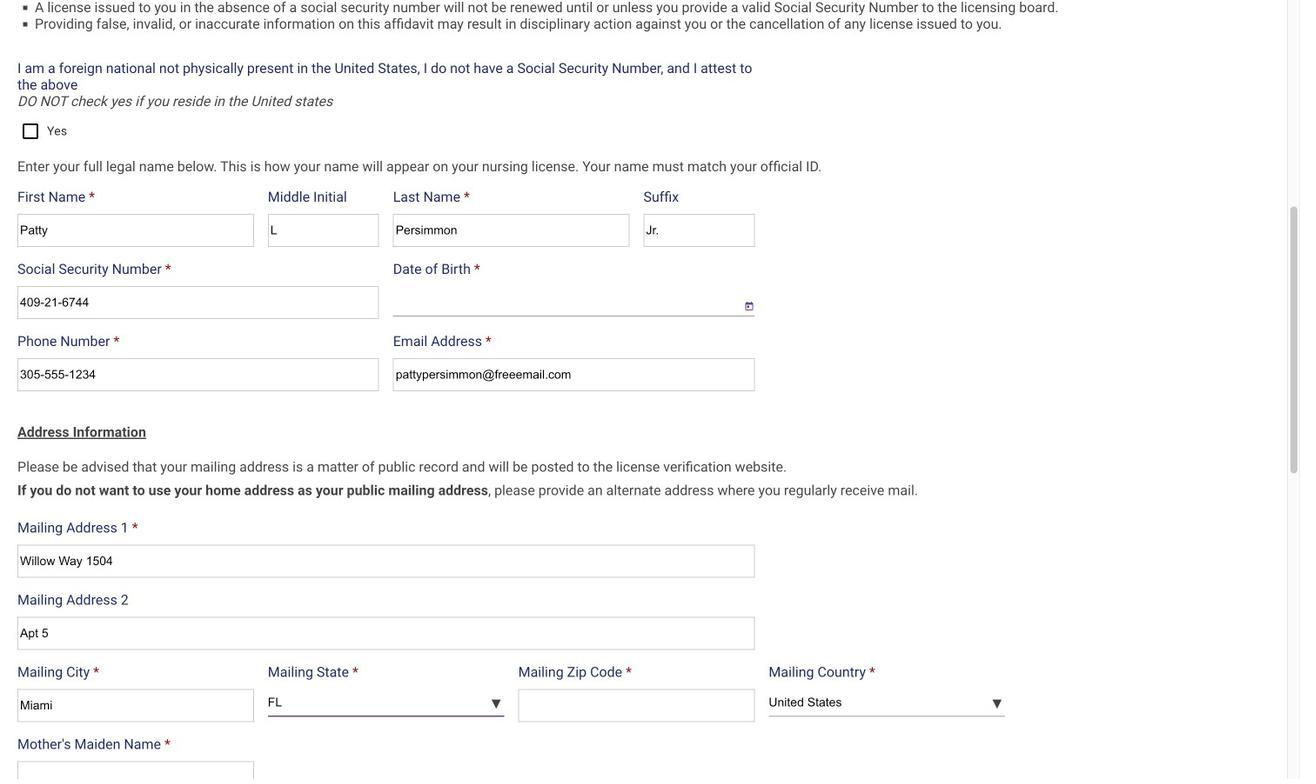 Task type: locate. For each thing, give the bounding box(es) containing it.
Format: 111-111-1111 text field
[[17, 359, 379, 392]]

None field
[[393, 286, 730, 317]]

None text field
[[393, 214, 630, 247], [393, 359, 755, 392], [17, 690, 254, 723], [518, 690, 755, 723], [17, 762, 254, 780], [393, 214, 630, 247], [393, 359, 755, 392], [17, 690, 254, 723], [518, 690, 755, 723], [17, 762, 254, 780]]

None text field
[[17, 214, 254, 247], [268, 214, 379, 247], [644, 214, 755, 247], [17, 545, 755, 578], [17, 617, 755, 651], [17, 214, 254, 247], [268, 214, 379, 247], [644, 214, 755, 247], [17, 545, 755, 578], [17, 617, 755, 651]]

Format: 111-11-1111 text field
[[17, 286, 379, 319]]



Task type: vqa. For each thing, say whether or not it's contained in the screenshot.
Massachusetts state seal image at the bottom of page
no



